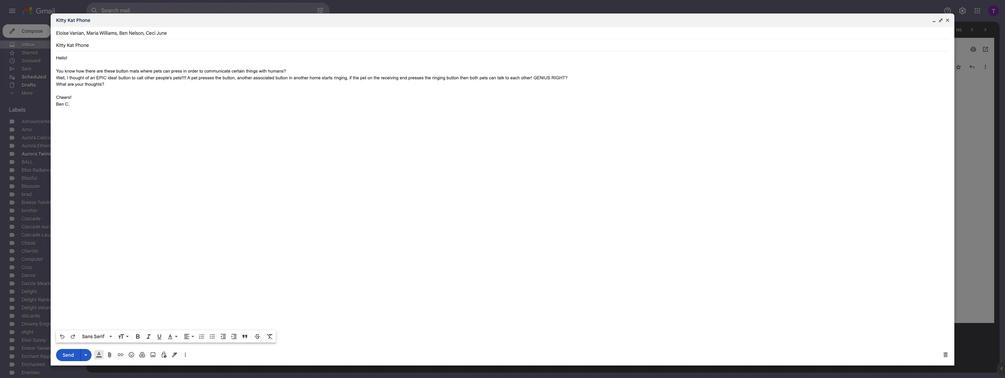 Task type: locate. For each thing, give the bounding box(es) containing it.
humans?
[[268, 69, 286, 74]]

0 horizontal spatial ben
[[56, 102, 64, 107]]

pet left on
[[360, 75, 366, 80]]

enchant ripple link
[[22, 354, 54, 360]]

1 horizontal spatial in
[[289, 75, 292, 80]]

inbox button
[[142, 46, 155, 52]]

italic ‪(⌘i)‬ image
[[145, 333, 152, 340]]

can left talk
[[489, 75, 496, 80]]

idea!
[[108, 75, 117, 80]]

starred
[[22, 50, 38, 56]]

, left maria at the top left of page
[[84, 30, 85, 36]]

elixir
[[22, 337, 32, 344]]

to left jack
[[111, 71, 115, 76]]

kat
[[68, 17, 75, 23]]

dreamy enigma link
[[22, 321, 55, 327]]

blissful link
[[22, 175, 37, 181]]

blossom link
[[22, 183, 40, 190]]

2 presses from the left
[[408, 75, 424, 80]]

numbered list ‪(⌘⇧7)‬ image
[[198, 333, 205, 340]]

ben inside cheers! ben c.
[[56, 102, 64, 107]]

toggle confidential mode image
[[160, 352, 167, 358]]

can up people's
[[163, 69, 170, 74]]

pet right a
[[191, 75, 197, 80]]

cascade up 'ethereal'
[[37, 135, 56, 141]]

people's
[[156, 75, 172, 80]]

scary
[[111, 45, 130, 54]]

0 horizontal spatial of
[[85, 75, 89, 80]]

insert photo image
[[150, 352, 156, 358]]

1 presses from the left
[[199, 75, 214, 80]]

meadow
[[37, 281, 55, 287]]

bulleted list ‪(⌘⇧8)‬ image
[[209, 333, 216, 340]]

delight rainbow link
[[22, 297, 56, 303]]

delight down delight link
[[22, 297, 37, 303]]

dance
[[22, 273, 35, 279]]

twinkle right breeze
[[38, 200, 53, 206]]

1 vertical spatial ben
[[56, 102, 64, 107]]

0 horizontal spatial inbox
[[22, 42, 34, 48]]

1 vertical spatial pets
[[480, 75, 488, 80]]

mats
[[130, 69, 139, 74]]

2 another from the left
[[294, 75, 309, 80]]

right?
[[552, 75, 568, 80]]

dazzle
[[22, 281, 36, 287]]

discardo link
[[22, 313, 40, 319]]

sent
[[22, 66, 31, 72]]

1 horizontal spatial pets
[[480, 75, 488, 80]]

labels
[[9, 107, 26, 114]]

compose
[[22, 28, 43, 34]]

inbox for 'inbox' 'button'
[[144, 47, 154, 52]]

the left ringing
[[425, 75, 431, 80]]

sunny
[[33, 337, 46, 344]]

discardo
[[22, 313, 40, 319]]

0 vertical spatial pets
[[154, 69, 162, 74]]

a
[[187, 75, 190, 80]]

c.
[[65, 102, 70, 107]]

0 vertical spatial can
[[163, 69, 170, 74]]

more options image
[[183, 352, 187, 358]]

Subject field
[[56, 42, 949, 49]]

0 vertical spatial of
[[951, 27, 955, 32]]

other!
[[521, 75, 532, 80]]

cherish
[[22, 248, 38, 254]]

1 vertical spatial delight
[[22, 297, 37, 303]]

2 vertical spatial twinkle
[[37, 346, 52, 352]]

0 horizontal spatial another
[[237, 75, 252, 80]]

of left the an
[[85, 75, 89, 80]]

in left home
[[289, 75, 292, 80]]

1 horizontal spatial inbox
[[144, 47, 154, 52]]

1 delight from the top
[[22, 289, 37, 295]]

presses down communicate
[[199, 75, 214, 80]]

inbox up starred
[[22, 42, 34, 48]]

arno
[[22, 127, 32, 133]]

insert link ‪(⌘k)‬ image
[[117, 352, 124, 358]]

1 vertical spatial can
[[489, 75, 496, 80]]

sans serif option
[[81, 333, 108, 340]]

williams
[[99, 30, 117, 36]]

another left home
[[294, 75, 309, 80]]

ben left nelson
[[119, 30, 128, 36]]

0 horizontal spatial in
[[183, 69, 187, 74]]

of left 145
[[951, 27, 955, 32]]

aurora up ball link
[[22, 151, 37, 157]]

presses right end
[[408, 75, 424, 80]]

elixir sunny link
[[22, 337, 46, 344]]

2 vertical spatial delight
[[22, 305, 37, 311]]

dazzle meadow link
[[22, 281, 55, 287]]

announcement arno aurora cascade aurora ethereal aurora twinkle ball bliss radiance blissful blossom brad breeze twinkle brother cascade cascade aurora cascade laughter chaos cherish computer cozy dance dazzle meadow delight delight rainbow delight velvet discardo dreamy enigma elight elixir sunny ember twinkle enchant ripple enchanted enemies
[[22, 119, 61, 376]]

Not starred checkbox
[[955, 64, 962, 70]]

you
[[56, 69, 63, 74]]

1 horizontal spatial pet
[[360, 75, 366, 80]]

button
[[116, 69, 128, 74], [118, 75, 131, 80], [276, 75, 288, 80], [447, 75, 459, 80]]

inbox right important according to google magic. switch
[[144, 47, 154, 52]]

the right on
[[374, 75, 380, 80]]

the down communicate
[[215, 75, 221, 80]]

3 the from the left
[[374, 75, 380, 80]]

0 vertical spatial ben
[[119, 30, 128, 36]]

hello!
[[56, 55, 67, 60]]

kitty
[[56, 17, 66, 23]]

to
[[199, 69, 203, 74], [111, 71, 115, 76], [132, 75, 136, 80], [506, 75, 509, 80]]

well,
[[56, 75, 66, 80]]

delight up the discardo link
[[22, 305, 37, 311]]

blissful
[[22, 175, 37, 181]]

pets right both
[[480, 75, 488, 80]]

scheduled link
[[22, 74, 46, 80]]

aurora cascade link
[[22, 135, 56, 141]]

in left order
[[183, 69, 187, 74]]

the right if
[[353, 75, 359, 80]]

of 145
[[950, 27, 962, 32]]

another
[[237, 75, 252, 80], [294, 75, 309, 80]]

0 vertical spatial delight
[[22, 289, 37, 295]]

cascade down "brother"
[[22, 216, 40, 222]]

twinkle up ripple
[[37, 346, 52, 352]]

in
[[183, 69, 187, 74], [289, 75, 292, 80]]

breeze twinkle link
[[22, 200, 53, 206]]

inbox inside "labels" 'navigation'
[[22, 42, 34, 48]]

2
[[76, 74, 78, 79]]

cascade
[[37, 135, 56, 141], [22, 216, 40, 222], [22, 224, 40, 230], [22, 232, 40, 238]]

1 horizontal spatial another
[[294, 75, 309, 80]]

there
[[85, 69, 95, 74]]

inbox
[[22, 42, 34, 48], [144, 47, 154, 52]]

are
[[97, 69, 103, 74]]

1 horizontal spatial can
[[489, 75, 496, 80]]

brad
[[22, 192, 32, 198]]

announcement link
[[22, 119, 54, 125]]

communicate
[[204, 69, 230, 74]]

0 horizontal spatial presses
[[199, 75, 214, 80]]

aurora
[[22, 135, 36, 141], [22, 143, 36, 149], [22, 151, 37, 157], [41, 224, 56, 230]]

1 vertical spatial twinkle
[[38, 200, 53, 206]]

more send options image
[[82, 352, 89, 359]]

me
[[135, 71, 141, 76]]

aurora down arno
[[22, 135, 36, 141]]

strikethrough ‪(⌘⇧x)‬ image
[[254, 333, 261, 340]]

1 horizontal spatial of
[[951, 27, 955, 32]]

jack
[[116, 71, 124, 76]]

these
[[104, 69, 115, 74]]

to right talk
[[506, 75, 509, 80]]

undo ‪(⌘z)‬ image
[[59, 333, 66, 340]]

ben left "c."
[[56, 102, 64, 107]]

1 horizontal spatial presses
[[408, 75, 424, 80]]

advanced search options image
[[313, 4, 327, 17]]

1 vertical spatial of
[[85, 75, 89, 80]]

search mail image
[[89, 5, 101, 17]]

blossom
[[22, 183, 40, 190]]

labels heading
[[9, 107, 72, 114]]

starred link
[[22, 50, 38, 56]]

are your
[[68, 82, 84, 87]]

enigma
[[39, 321, 55, 327]]

pets up people's
[[154, 69, 162, 74]]

0 horizontal spatial pet
[[191, 75, 197, 80]]

0 vertical spatial in
[[183, 69, 187, 74]]

both
[[470, 75, 478, 80]]

bliss
[[22, 167, 31, 173]]

indent more ‪(⌘])‬ image
[[231, 333, 237, 340]]

jack,
[[116, 80, 126, 85]]

None search field
[[86, 3, 330, 19]]

delight down 'dazzle'
[[22, 289, 37, 295]]

twinkle down 'ethereal'
[[38, 151, 56, 157]]

another down certain
[[237, 75, 252, 80]]

inbox inside 'button'
[[144, 47, 154, 52]]

presses
[[199, 75, 214, 80], [408, 75, 424, 80]]

chaos link
[[22, 240, 35, 246]]

phone
[[76, 17, 90, 23]]

close image
[[945, 18, 951, 23]]

how
[[76, 69, 84, 74]]



Task type: vqa. For each thing, say whether or not it's contained in the screenshot.
navigation
no



Task type: describe. For each thing, give the bounding box(es) containing it.
2 the from the left
[[353, 75, 359, 80]]

bliss radiance link
[[22, 167, 52, 173]]

hi
[[111, 80, 115, 85]]

of inside you know how there are these button mats where pets can press in order to communicate certain things with humans? well, i thought of an epic idea! button to call other people's pets!!!! a pet presses the button, another associated button in another home starts ringing, if the pet on the receiving end presses the ringing button then both pets can talk to each other! genius right? what are your thoughts?
[[85, 75, 89, 80]]

to right order
[[199, 69, 203, 74]]

elight link
[[22, 329, 34, 335]]

inbox link
[[22, 42, 34, 48]]

cheers! ben c.
[[56, 95, 71, 107]]

starred snoozed sent
[[22, 50, 40, 72]]

know
[[65, 69, 75, 74]]

things
[[246, 69, 258, 74]]

discard draft ‪(⌘⇧d)‬ image
[[943, 352, 949, 358]]

2 pet from the left
[[360, 75, 366, 80]]

serif
[[94, 334, 105, 340]]

rainbow
[[38, 297, 56, 303]]

june
[[156, 30, 167, 36]]

to left "call"
[[132, 75, 136, 80]]

2 delight from the top
[[22, 297, 37, 303]]

enchant
[[22, 354, 39, 360]]

then
[[460, 75, 469, 80]]

computer link
[[22, 256, 43, 262]]

button,
[[223, 75, 236, 80]]

1 another from the left
[[237, 75, 252, 80]]

aurora ethereal link
[[22, 143, 55, 149]]

pop out image
[[938, 18, 944, 23]]

70
[[73, 42, 78, 47]]

aurora up laughter
[[41, 224, 56, 230]]

sans
[[82, 334, 93, 340]]

aurora up aurora twinkle link
[[22, 143, 36, 149]]

what
[[56, 82, 66, 87]]

enemies
[[22, 370, 40, 376]]

insert files using drive image
[[139, 352, 146, 358]]

on
[[368, 75, 373, 80]]

ball
[[22, 159, 33, 165]]

insert signature image
[[171, 352, 178, 358]]

cozy
[[22, 265, 32, 271]]

brother
[[22, 208, 38, 214]]

insert emoji ‪(⌘⇧2)‬ image
[[128, 352, 135, 358]]

each
[[510, 75, 520, 80]]

dance link
[[22, 273, 35, 279]]

cascade down cascade link
[[22, 224, 40, 230]]

bold ‪(⌘b)‬ image
[[134, 333, 141, 340]]

cherish link
[[22, 248, 38, 254]]

cascade laughter link
[[22, 232, 61, 238]]

1 horizontal spatial ben
[[119, 30, 128, 36]]

enemies link
[[22, 370, 40, 376]]

ball link
[[22, 159, 33, 165]]

bcc:
[[126, 71, 134, 76]]

aurora twinkle link
[[22, 151, 56, 157]]

enchanted link
[[22, 362, 45, 368]]

end
[[400, 75, 407, 80]]

ringing,
[[334, 75, 348, 80]]

send
[[63, 352, 74, 358]]

laughter
[[42, 232, 61, 238]]

scheduled
[[22, 74, 46, 80]]

145
[[956, 27, 962, 32]]

more
[[22, 90, 33, 96]]

velvet
[[38, 305, 51, 311]]

, up "scary"
[[117, 30, 118, 36]]

0 vertical spatial twinkle
[[38, 151, 56, 157]]

nelson
[[129, 30, 144, 36]]

delight velvet link
[[22, 305, 51, 311]]

order
[[188, 69, 198, 74]]

3 delight from the top
[[22, 305, 37, 311]]

0 horizontal spatial pets
[[154, 69, 162, 74]]

formatting options toolbar
[[56, 331, 276, 343]]

remove formatting ‪(⌘\)‬ image
[[267, 333, 273, 340]]

ember twinkle link
[[22, 346, 52, 352]]

snoozed link
[[22, 58, 40, 64]]

main menu image
[[8, 7, 16, 15]]

an
[[90, 75, 95, 80]]

send button
[[56, 349, 80, 361]]

you know how there are these button mats where pets can press in order to communicate certain things with humans? well, i thought of an epic idea! button to call other people's pets!!!! a pet presses the button, another associated button in another home starts ringing, if the pet on the receiving end presses the ringing button then both pets can talk to each other! genius right? what are your thoughts?
[[56, 69, 568, 87]]

announcement
[[22, 119, 54, 125]]

minimize image
[[932, 18, 937, 23]]

kitty kat phone
[[56, 17, 90, 23]]

1 vertical spatial in
[[289, 75, 292, 80]]

dreamy
[[22, 321, 38, 327]]

Message Body text field
[[56, 55, 949, 329]]

other
[[145, 75, 155, 80]]

cozy link
[[22, 265, 32, 271]]

mateo
[[111, 64, 125, 70]]

quote ‪(⌘⇧9)‬ image
[[242, 333, 248, 340]]

, left bcc:
[[124, 71, 125, 76]]

vanian
[[70, 30, 84, 36]]

kitty kat phone dialog
[[51, 14, 955, 366]]

maria
[[86, 30, 98, 36]]

labels navigation
[[0, 22, 86, 378]]

thoughts?
[[85, 82, 104, 87]]

cascade up chaos
[[22, 232, 40, 238]]

roberts
[[127, 64, 145, 70]]

0 horizontal spatial can
[[163, 69, 170, 74]]

underline ‪(⌘u)‬ image
[[156, 334, 163, 341]]

enchanted
[[22, 362, 45, 368]]

ceci
[[146, 30, 156, 36]]

indent less ‪(⌘[)‬ image
[[220, 333, 227, 340]]

settings image
[[959, 7, 967, 15]]

starts
[[322, 75, 333, 80]]

ringing
[[432, 75, 446, 80]]

inbox for inbox link
[[22, 42, 34, 48]]

i
[[67, 75, 68, 80]]

cascade link
[[22, 216, 40, 222]]

4 the from the left
[[425, 75, 431, 80]]

elight
[[22, 329, 34, 335]]

redo ‪(⌘y)‬ image
[[70, 333, 76, 340]]

brother link
[[22, 208, 38, 214]]

associated
[[253, 75, 274, 80]]

hi jack,
[[111, 80, 126, 85]]

1 pet from the left
[[191, 75, 197, 80]]

computer
[[22, 256, 43, 262]]

delight link
[[22, 289, 37, 295]]

brad link
[[22, 192, 32, 198]]

1 the from the left
[[215, 75, 221, 80]]

sent link
[[22, 66, 31, 72]]

breeze
[[22, 200, 37, 206]]

compose button
[[3, 24, 51, 38]]

, left the ceci on the top left of page
[[144, 30, 145, 36]]

important according to google magic. switch
[[133, 46, 140, 53]]

cascade aurora link
[[22, 224, 56, 230]]

epic
[[96, 75, 107, 80]]

cheers!
[[56, 95, 71, 100]]

attach files image
[[106, 352, 113, 358]]



